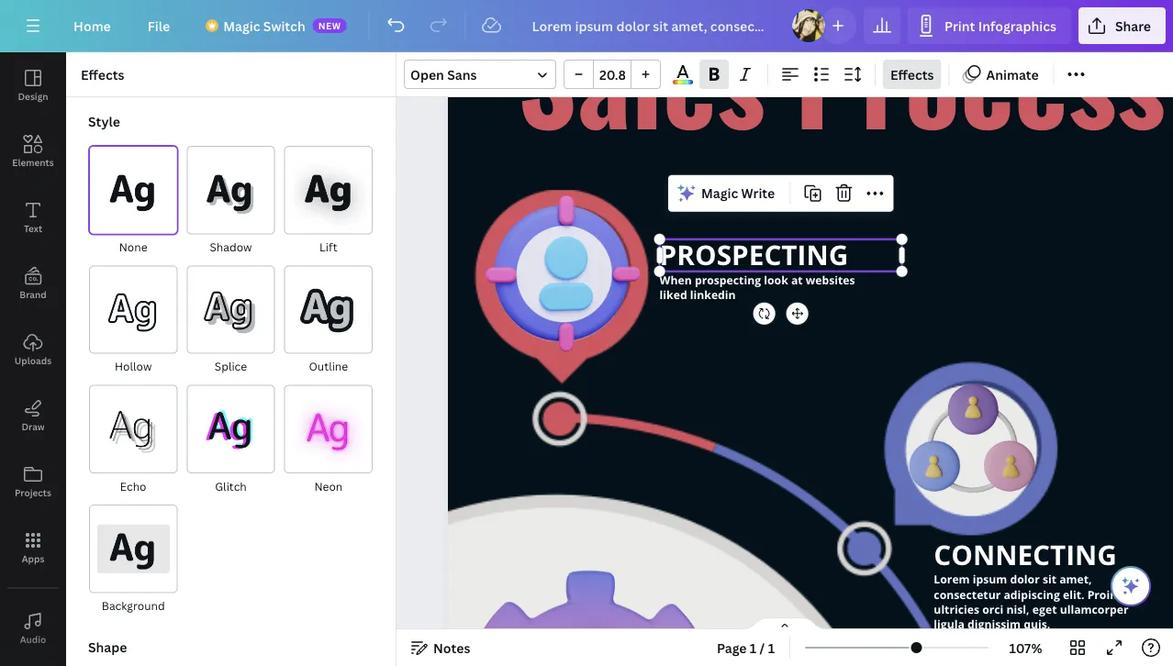 Task type: describe. For each thing, give the bounding box(es) containing it.
outline
[[309, 359, 348, 374]]

videos image
[[0, 662, 66, 667]]

main menu bar
[[0, 0, 1173, 52]]

effects inside popup button
[[891, 66, 934, 83]]

consectetur
[[934, 588, 1001, 603]]

draw button
[[0, 383, 66, 449]]

splice
[[215, 359, 247, 374]]

page
[[717, 640, 747, 657]]

share
[[1115, 17, 1151, 34]]

none
[[119, 239, 147, 255]]

draw
[[21, 421, 45, 433]]

shape
[[88, 639, 127, 656]]

audio button
[[0, 596, 66, 662]]

outline button
[[283, 265, 374, 377]]

canva assistant image
[[1120, 576, 1142, 598]]

– – number field
[[600, 66, 625, 83]]

apps
[[22, 553, 44, 565]]

adipiscing
[[1004, 588, 1060, 603]]

splice button
[[186, 265, 276, 377]]

dignissim
[[968, 617, 1021, 633]]

write
[[741, 185, 775, 203]]

glitch button
[[186, 384, 276, 497]]

proin
[[1088, 588, 1118, 603]]

color range image
[[673, 80, 693, 84]]

107%
[[1010, 640, 1043, 657]]

sans
[[447, 66, 477, 83]]

elit.
[[1063, 588, 1085, 603]]

liked
[[660, 288, 687, 303]]

home link
[[59, 7, 126, 44]]

shadow
[[210, 239, 252, 255]]

neon button
[[283, 384, 374, 497]]

projects button
[[0, 449, 66, 515]]

lift button
[[283, 145, 374, 257]]

hollow button
[[88, 265, 178, 377]]

open
[[410, 66, 444, 83]]

ipsum
[[973, 573, 1008, 588]]

open sans
[[410, 66, 477, 83]]

side panel tab list
[[0, 52, 66, 667]]

background button
[[88, 504, 178, 616]]

effects button
[[883, 60, 942, 89]]

switch
[[263, 17, 305, 34]]

elements
[[12, 156, 54, 168]]

uploads
[[15, 354, 52, 367]]

notes button
[[404, 634, 478, 663]]

apps button
[[0, 515, 66, 581]]

home
[[73, 17, 111, 34]]

ligula
[[934, 617, 965, 633]]

new
[[318, 19, 341, 32]]

magic write
[[701, 185, 775, 203]]



Task type: locate. For each thing, give the bounding box(es) containing it.
magic write button
[[672, 179, 783, 209]]

page 1 / 1
[[717, 640, 775, 657]]

0 horizontal spatial effects
[[81, 66, 124, 83]]

2 1 from the left
[[768, 640, 775, 657]]

style element
[[88, 112, 374, 616]]

brand
[[20, 288, 47, 301]]

107% button
[[996, 634, 1056, 663]]

websites
[[806, 273, 855, 288]]

brand button
[[0, 251, 66, 317]]

nisl,
[[1007, 603, 1030, 618]]

design
[[18, 90, 48, 102]]

magic for magic switch
[[223, 17, 260, 34]]

audio
[[20, 634, 46, 646]]

1 left /
[[750, 640, 757, 657]]

design button
[[0, 52, 66, 118]]

share button
[[1079, 7, 1166, 44]]

effects
[[81, 66, 124, 83], [891, 66, 934, 83]]

magic
[[223, 17, 260, 34], [701, 185, 738, 203]]

shadow button
[[186, 145, 276, 257]]

eget
[[1033, 603, 1057, 618]]

show pages image
[[741, 617, 829, 632]]

dolor
[[1010, 573, 1040, 588]]

infographics
[[978, 17, 1057, 34]]

lift
[[320, 239, 338, 255]]

ullamcorper
[[1060, 603, 1129, 618]]

1 horizontal spatial effects
[[891, 66, 934, 83]]

amet,
[[1060, 573, 1092, 588]]

magic for magic write
[[701, 185, 738, 203]]

notes
[[433, 640, 471, 657]]

none button
[[88, 145, 178, 257]]

print infographics button
[[908, 7, 1071, 44]]

1 right /
[[768, 640, 775, 657]]

group
[[564, 60, 661, 89]]

hollow
[[115, 359, 152, 374]]

uploads button
[[0, 317, 66, 383]]

print
[[945, 17, 975, 34]]

when
[[660, 273, 692, 288]]

magic inside button
[[701, 185, 738, 203]]

linkedin
[[690, 288, 736, 303]]

open sans button
[[404, 60, 556, 89]]

effects up style
[[81, 66, 124, 83]]

Design title text field
[[517, 7, 783, 44]]

echo
[[120, 479, 146, 494]]

animate
[[987, 66, 1039, 83]]

elements button
[[0, 118, 66, 185]]

magic switch
[[223, 17, 305, 34]]

0 horizontal spatial magic
[[223, 17, 260, 34]]

animate button
[[957, 60, 1046, 89]]

file button
[[133, 7, 185, 44]]

neon
[[314, 479, 343, 494]]

1 effects from the left
[[81, 66, 124, 83]]

2 effects from the left
[[891, 66, 934, 83]]

prospecting
[[660, 237, 849, 274]]

effects left animate dropdown button
[[891, 66, 934, 83]]

1
[[750, 640, 757, 657], [768, 640, 775, 657]]

lorem ipsum dolor sit amet, consectetur adipiscing elit. proin ultricies orci nisl, eget ullamcorper ligula dignissim quis.
[[934, 573, 1129, 633]]

background
[[102, 598, 165, 614]]

when prospecting look at websites liked linkedin
[[660, 273, 855, 303]]

echo button
[[88, 384, 178, 497]]

/
[[760, 640, 765, 657]]

prospecting
[[695, 273, 761, 288]]

magic left write
[[701, 185, 738, 203]]

quis.
[[1024, 617, 1051, 633]]

ultricies
[[934, 603, 980, 618]]

at
[[791, 273, 803, 288]]

file
[[148, 17, 170, 34]]

text
[[24, 222, 42, 235]]

magic inside main menu bar
[[223, 17, 260, 34]]

print infographics
[[945, 17, 1057, 34]]

1 horizontal spatial 1
[[768, 640, 775, 657]]

sit
[[1043, 573, 1057, 588]]

1 vertical spatial magic
[[701, 185, 738, 203]]

orci
[[983, 603, 1004, 618]]

1 horizontal spatial magic
[[701, 185, 738, 203]]

0 vertical spatial magic
[[223, 17, 260, 34]]

style
[[88, 112, 120, 130]]

connecting
[[934, 537, 1117, 574]]

magic left switch
[[223, 17, 260, 34]]

lorem
[[934, 573, 970, 588]]

glitch
[[215, 479, 247, 494]]

1 1 from the left
[[750, 640, 757, 657]]

0 horizontal spatial 1
[[750, 640, 757, 657]]

projects
[[15, 487, 51, 499]]

look
[[764, 273, 788, 288]]

text button
[[0, 185, 66, 251]]



Task type: vqa. For each thing, say whether or not it's contained in the screenshot.
'Canva'
no



